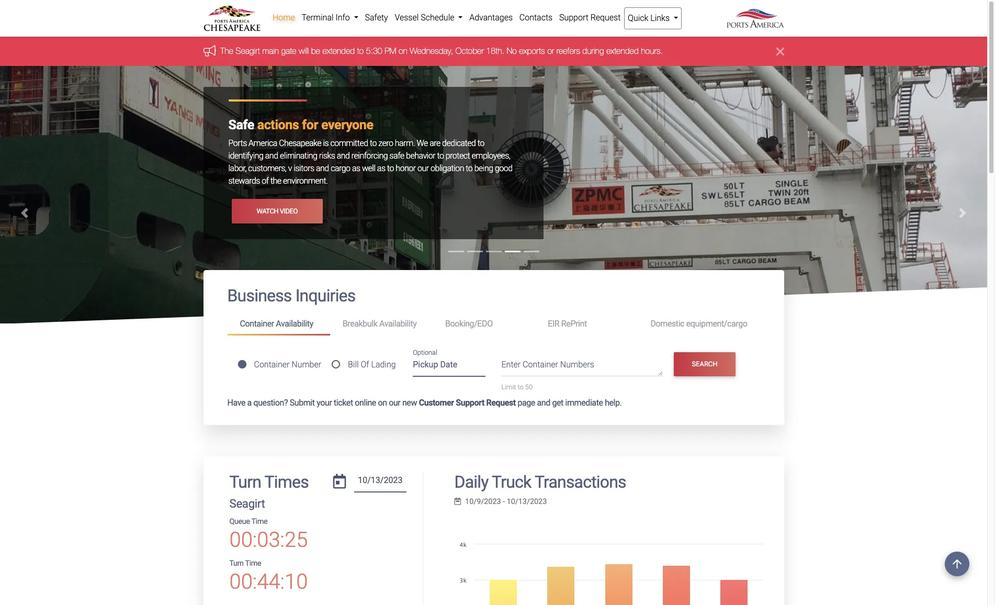 Task type: locate. For each thing, give the bounding box(es) containing it.
seagirt up queue
[[230, 497, 265, 511]]

links
[[651, 13, 670, 23]]

advantages
[[470, 13, 513, 23]]

for
[[302, 117, 318, 133]]

0 horizontal spatial availability
[[276, 319, 314, 329]]

schedule
[[421, 13, 455, 23]]

get
[[553, 398, 564, 408]]

2 turn from the top
[[230, 559, 244, 568]]

support inside support request link
[[560, 13, 589, 23]]

submit
[[290, 398, 315, 408]]

a
[[247, 398, 252, 408]]

00:03:25
[[230, 528, 308, 552]]

time right queue
[[252, 517, 268, 526]]

1 vertical spatial time
[[245, 559, 261, 568]]

limit to 50
[[502, 383, 533, 391]]

number
[[292, 360, 322, 370]]

support
[[560, 13, 589, 23], [456, 398, 485, 408]]

booking/edo
[[446, 319, 493, 329]]

as
[[352, 164, 361, 174], [377, 164, 386, 174]]

bill of lading
[[348, 360, 396, 370]]

on right the online
[[378, 398, 387, 408]]

support up reefers
[[560, 13, 589, 23]]

our
[[418, 164, 429, 174], [389, 398, 401, 408]]

1 horizontal spatial request
[[591, 13, 621, 23]]

info
[[336, 13, 350, 23]]

time
[[252, 517, 268, 526], [245, 559, 261, 568]]

actions
[[257, 117, 299, 133]]

container left number
[[254, 360, 290, 370]]

equipment/cargo
[[687, 319, 748, 329]]

to left zero
[[370, 138, 377, 148]]

container
[[240, 319, 274, 329], [254, 360, 290, 370], [523, 360, 559, 370]]

0 horizontal spatial on
[[378, 398, 387, 408]]

request
[[591, 13, 621, 23], [487, 398, 516, 408]]

main content
[[196, 270, 792, 605]]

1 turn from the top
[[230, 472, 261, 492]]

reprint
[[562, 319, 587, 329]]

on
[[399, 46, 408, 56], [378, 398, 387, 408]]

to down safe
[[387, 164, 394, 174]]

10/13/2023
[[507, 497, 547, 506]]

container availability
[[240, 319, 314, 329]]

seagirt
[[236, 46, 260, 56], [230, 497, 265, 511]]

1 horizontal spatial our
[[418, 164, 429, 174]]

risks
[[319, 151, 335, 161]]

calendar day image
[[333, 474, 346, 489]]

and left get
[[537, 398, 551, 408]]

vessel schedule
[[395, 13, 457, 23]]

0 vertical spatial turn
[[230, 472, 261, 492]]

gate
[[281, 46, 296, 56]]

availability right breakbulk in the bottom of the page
[[380, 319, 417, 329]]

turn inside turn time 00:44:10
[[230, 559, 244, 568]]

1 vertical spatial our
[[389, 398, 401, 408]]

to
[[357, 46, 364, 56], [370, 138, 377, 148], [478, 138, 485, 148], [437, 151, 444, 161], [387, 164, 394, 174], [466, 164, 473, 174], [518, 383, 524, 391]]

1 vertical spatial request
[[487, 398, 516, 408]]

2 availability from the left
[[380, 319, 417, 329]]

request left quick
[[591, 13, 621, 23]]

turn times
[[230, 472, 309, 492]]

time inside queue time 00:03:25
[[252, 517, 268, 526]]

extended right the be
[[322, 46, 355, 56]]

1 horizontal spatial as
[[377, 164, 386, 174]]

0 horizontal spatial support
[[456, 398, 485, 408]]

help.
[[605, 398, 622, 408]]

1 horizontal spatial availability
[[380, 319, 417, 329]]

1 vertical spatial turn
[[230, 559, 244, 568]]

watch video
[[257, 207, 298, 215]]

0 horizontal spatial request
[[487, 398, 516, 408]]

container up 50 at the bottom right of the page
[[523, 360, 559, 370]]

turn for turn times
[[230, 472, 261, 492]]

1 availability from the left
[[276, 319, 314, 329]]

time inside turn time 00:44:10
[[245, 559, 261, 568]]

0 vertical spatial on
[[399, 46, 408, 56]]

customer
[[419, 398, 454, 408]]

eliminating
[[280, 151, 318, 161]]

safe
[[390, 151, 405, 161]]

0 vertical spatial seagirt
[[236, 46, 260, 56]]

immediate
[[566, 398, 603, 408]]

are
[[430, 138, 441, 148]]

0 vertical spatial our
[[418, 164, 429, 174]]

seagirt right the
[[236, 46, 260, 56]]

domestic equipment/cargo link
[[638, 315, 761, 334]]

environment.
[[283, 176, 328, 186]]

50
[[526, 383, 533, 391]]

new
[[403, 398, 417, 408]]

turn up 00:44:10
[[230, 559, 244, 568]]

eir
[[548, 319, 560, 329]]

availability for breakbulk availability
[[380, 319, 417, 329]]

identifying
[[229, 151, 264, 161]]

0 vertical spatial request
[[591, 13, 621, 23]]

as right well
[[377, 164, 386, 174]]

zero
[[379, 138, 393, 148]]

0 vertical spatial time
[[252, 517, 268, 526]]

the
[[220, 46, 233, 56]]

Optional text field
[[413, 356, 486, 377]]

on right pm at the left of page
[[399, 46, 408, 56]]

availability down business inquiries
[[276, 319, 314, 329]]

page
[[518, 398, 536, 408]]

support right customer
[[456, 398, 485, 408]]

0 horizontal spatial our
[[389, 398, 401, 408]]

1 horizontal spatial on
[[399, 46, 408, 56]]

1 horizontal spatial extended
[[607, 46, 639, 56]]

go to top image
[[946, 552, 970, 576]]

v
[[288, 164, 292, 174]]

ticket
[[334, 398, 353, 408]]

protect
[[446, 151, 470, 161]]

of
[[262, 176, 269, 186]]

of
[[361, 360, 369, 370]]

time up 00:44:10
[[245, 559, 261, 568]]

time for 00:03:25
[[252, 517, 268, 526]]

container for container number
[[254, 360, 290, 370]]

None text field
[[354, 472, 407, 493]]

support request
[[560, 13, 621, 23]]

time for 00:44:10
[[245, 559, 261, 568]]

extended
[[322, 46, 355, 56], [607, 46, 639, 56]]

turn up queue
[[230, 472, 261, 492]]

have
[[228, 398, 246, 408]]

business inquiries
[[228, 286, 356, 306]]

2 extended from the left
[[607, 46, 639, 56]]

0 horizontal spatial extended
[[322, 46, 355, 56]]

is
[[323, 138, 329, 148]]

to up employees,
[[478, 138, 485, 148]]

watch video link
[[232, 199, 323, 223]]

1 horizontal spatial support
[[560, 13, 589, 23]]

our down behavior
[[418, 164, 429, 174]]

to down "are"
[[437, 151, 444, 161]]

container down business
[[240, 319, 274, 329]]

extended right during
[[607, 46, 639, 56]]

and up cargo
[[337, 151, 350, 161]]

enter
[[502, 360, 521, 370]]

0 vertical spatial support
[[560, 13, 589, 23]]

calendar week image
[[455, 498, 461, 505]]

request down limit
[[487, 398, 516, 408]]

will
[[299, 46, 309, 56]]

business
[[228, 286, 292, 306]]

lading
[[371, 360, 396, 370]]

domestic
[[651, 319, 685, 329]]

to left 5:30
[[357, 46, 364, 56]]

transactions
[[535, 472, 627, 492]]

vessel
[[395, 13, 419, 23]]

we
[[417, 138, 428, 148]]

safe actions for everyone
[[229, 117, 374, 133]]

our left new
[[389, 398, 401, 408]]

turn
[[230, 472, 261, 492], [230, 559, 244, 568]]

00:44:10
[[230, 570, 308, 594]]

as left well
[[352, 164, 361, 174]]

0 horizontal spatial as
[[352, 164, 361, 174]]

main content containing 00:03:25
[[196, 270, 792, 605]]

reinforcing
[[352, 151, 388, 161]]

daily
[[455, 472, 489, 492]]



Task type: vqa. For each thing, say whether or not it's contained in the screenshot.
the bottom on
yes



Task type: describe. For each thing, give the bounding box(es) containing it.
bullhorn image
[[203, 45, 220, 56]]

availability for container availability
[[276, 319, 314, 329]]

harm.
[[395, 138, 415, 148]]

everyone
[[322, 117, 374, 133]]

domestic equipment/cargo
[[651, 319, 748, 329]]

your
[[317, 398, 332, 408]]

1 extended from the left
[[322, 46, 355, 56]]

1 vertical spatial support
[[456, 398, 485, 408]]

Enter Container Numbers text field
[[502, 359, 663, 377]]

isitors
[[294, 164, 314, 174]]

to left 50 at the bottom right of the page
[[518, 383, 524, 391]]

reefers
[[557, 46, 580, 56]]

1 vertical spatial on
[[378, 398, 387, 408]]

chesapeake
[[279, 138, 321, 148]]

labor,
[[229, 164, 247, 174]]

home
[[273, 13, 295, 23]]

close image
[[777, 45, 785, 58]]

wednesday,
[[410, 46, 453, 56]]

the
[[271, 176, 281, 186]]

our inside "main content"
[[389, 398, 401, 408]]

on inside the seagirt main gate will be extended to 5:30 pm on wednesday, october 18th.  no exports or reefers during extended hours. 'alert'
[[399, 46, 408, 56]]

eir reprint
[[548, 319, 587, 329]]

safety link
[[362, 7, 392, 28]]

container for container availability
[[240, 319, 274, 329]]

safe
[[229, 117, 254, 133]]

pm
[[385, 46, 396, 56]]

our inside the ports america chesapeake is committed to zero harm. we are dedicated to identifying and                         eliminating risks and reinforcing safe behavior to protect employees, labor, customers, v                         isitors and cargo as well as to honor our obligation to being good stewards of the environment.
[[418, 164, 429, 174]]

customer support request link
[[419, 398, 516, 408]]

during
[[583, 46, 604, 56]]

times
[[265, 472, 309, 492]]

seagirt inside 'alert'
[[236, 46, 260, 56]]

and up customers,
[[265, 151, 278, 161]]

1 as from the left
[[352, 164, 361, 174]]

ports america chesapeake is committed to zero harm. we are dedicated to identifying and                         eliminating risks and reinforcing safe behavior to protect employees, labor, customers, v                         isitors and cargo as well as to honor our obligation to being good stewards of the environment.
[[229, 138, 513, 186]]

being
[[475, 164, 494, 174]]

turn for turn time 00:44:10
[[230, 559, 244, 568]]

america
[[249, 138, 277, 148]]

main
[[262, 46, 279, 56]]

turn time 00:44:10
[[230, 559, 308, 594]]

dedicated
[[442, 138, 476, 148]]

and down the risks
[[316, 164, 329, 174]]

safety image
[[0, 66, 988, 493]]

safety
[[365, 13, 388, 23]]

quick
[[628, 13, 649, 23]]

advantages link
[[466, 7, 516, 28]]

optional
[[413, 349, 438, 357]]

support request link
[[556, 7, 624, 28]]

terminal info
[[302, 13, 352, 23]]

queue time 00:03:25
[[230, 517, 308, 552]]

committed
[[331, 138, 368, 148]]

-
[[503, 497, 505, 506]]

quick links link
[[624, 7, 682, 29]]

ports
[[229, 138, 247, 148]]

2 as from the left
[[377, 164, 386, 174]]

container availability link
[[228, 315, 330, 335]]

hours.
[[641, 46, 663, 56]]

question?
[[254, 398, 288, 408]]

no
[[507, 46, 517, 56]]

10/9/2023 - 10/13/2023
[[466, 497, 547, 506]]

enter container numbers
[[502, 360, 595, 370]]

breakbulk availability link
[[330, 315, 433, 334]]

18th.
[[486, 46, 504, 56]]

exports
[[519, 46, 545, 56]]

10/9/2023
[[466, 497, 501, 506]]

search button
[[674, 352, 736, 376]]

booking/edo link
[[433, 315, 536, 334]]

october
[[456, 46, 484, 56]]

have a question? submit your ticket online on our new customer support request page and get immediate help.
[[228, 398, 622, 408]]

online
[[355, 398, 376, 408]]

to inside the seagirt main gate will be extended to 5:30 pm on wednesday, october 18th.  no exports or reefers during extended hours. 'alert'
[[357, 46, 364, 56]]

or
[[548, 46, 554, 56]]

contacts link
[[516, 7, 556, 28]]

limit
[[502, 383, 516, 391]]

daily truck transactions
[[455, 472, 627, 492]]

employees,
[[472, 151, 511, 161]]

numbers
[[561, 360, 595, 370]]

the seagirt main gate will be extended to 5:30 pm on wednesday, october 18th.  no exports or reefers during extended hours.
[[220, 46, 663, 56]]

5:30
[[366, 46, 382, 56]]

container number
[[254, 360, 322, 370]]

to left being
[[466, 164, 473, 174]]

watch
[[257, 207, 279, 215]]

contacts
[[520, 13, 553, 23]]

be
[[311, 46, 320, 56]]

bill
[[348, 360, 359, 370]]

1 vertical spatial seagirt
[[230, 497, 265, 511]]

the seagirt main gate will be extended to 5:30 pm on wednesday, october 18th.  no exports or reefers during extended hours. alert
[[0, 37, 988, 66]]

eir reprint link
[[536, 315, 638, 334]]

vessel schedule link
[[392, 7, 466, 28]]

well
[[362, 164, 376, 174]]

customers,
[[248, 164, 287, 174]]

obligation
[[431, 164, 464, 174]]



